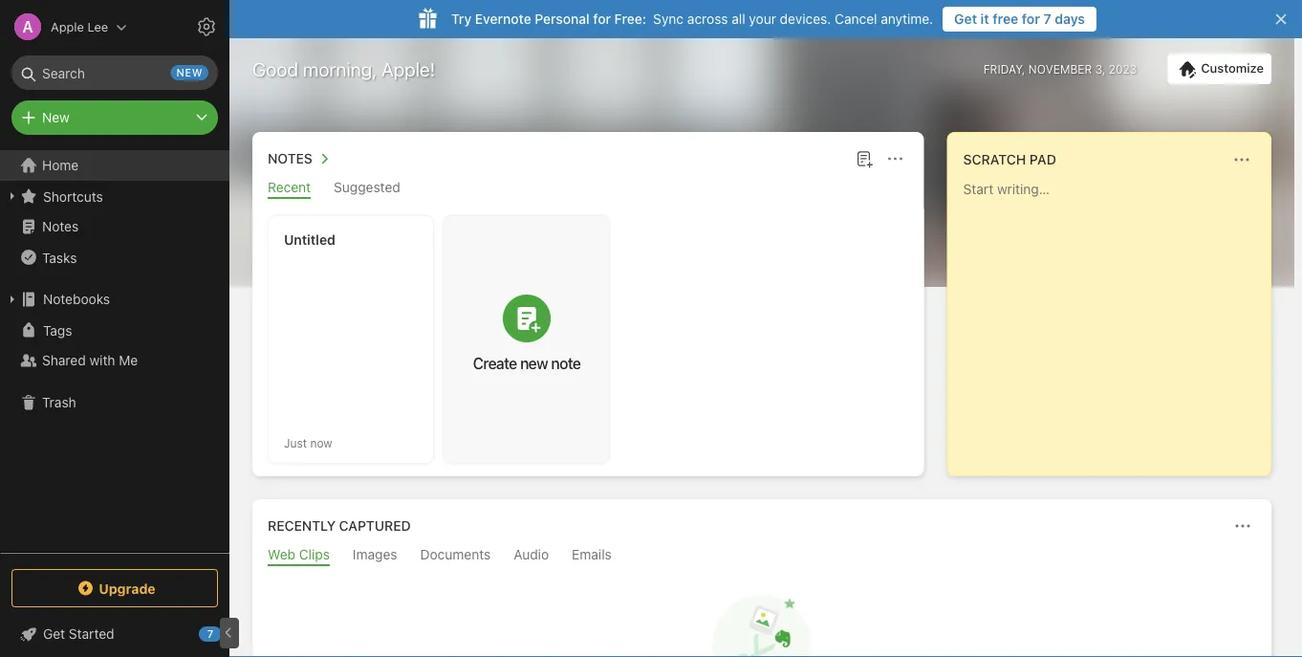 Task type: describe. For each thing, give the bounding box(es) containing it.
scratch pad
[[964, 152, 1057, 167]]

for for 7
[[1022, 11, 1041, 27]]

it
[[981, 11, 990, 27]]

web clips tab panel
[[252, 566, 1272, 657]]

now
[[310, 436, 332, 450]]

shortcuts
[[43, 188, 103, 204]]

emails tab
[[572, 547, 612, 566]]

create new note button
[[445, 216, 609, 463]]

just
[[284, 436, 307, 450]]

friday,
[[984, 62, 1026, 76]]

web
[[268, 547, 296, 562]]

me
[[119, 352, 138, 368]]

new search field
[[25, 55, 208, 90]]

new button
[[11, 100, 218, 135]]

november
[[1029, 62, 1092, 76]]

notes link
[[0, 211, 229, 242]]

apple lee
[[51, 20, 108, 34]]

free:
[[615, 11, 647, 27]]

more actions image
[[1232, 515, 1255, 537]]

recently captured
[[268, 518, 411, 534]]

audio tab
[[514, 547, 549, 566]]

captured
[[339, 518, 411, 534]]

started
[[69, 626, 114, 642]]

recently
[[268, 518, 336, 534]]

shortcuts button
[[0, 181, 229, 211]]

tab list for recently captured
[[256, 547, 1268, 566]]

suggested
[[334, 179, 401, 195]]

lee
[[88, 20, 108, 34]]

get started
[[43, 626, 114, 642]]

expand notebooks image
[[5, 292, 20, 307]]

get for get it free for 7 days
[[955, 11, 978, 27]]

shared with me
[[42, 352, 138, 368]]

try
[[451, 11, 472, 27]]

cancel
[[835, 11, 877, 27]]

pad
[[1030, 152, 1057, 167]]

your
[[749, 11, 777, 27]]

scratch
[[964, 152, 1026, 167]]

devices.
[[780, 11, 831, 27]]

tags button
[[0, 315, 229, 345]]

try evernote personal for free: sync across all your devices. cancel anytime.
[[451, 11, 934, 27]]

evernote
[[475, 11, 532, 27]]

1 horizontal spatial more actions image
[[1231, 148, 1254, 171]]

tree containing home
[[0, 150, 230, 552]]

more actions field for recently captured
[[1230, 513, 1257, 539]]

get it free for 7 days button
[[943, 7, 1097, 32]]

get it free for 7 days
[[955, 11, 1086, 27]]

anytime.
[[881, 11, 934, 27]]

customize button
[[1168, 54, 1272, 84]]

free
[[993, 11, 1019, 27]]

home link
[[0, 150, 230, 181]]

emails
[[572, 547, 612, 562]]

customize
[[1201, 61, 1264, 75]]

upgrade
[[99, 580, 156, 596]]

new inside button
[[520, 354, 548, 372]]

just now
[[284, 436, 332, 450]]

recent tab
[[268, 179, 311, 199]]

recent tab panel
[[252, 199, 925, 476]]

apple!
[[381, 57, 435, 80]]

untitled
[[284, 232, 336, 248]]

note
[[551, 354, 581, 372]]

trash link
[[0, 387, 229, 418]]

scratch pad button
[[960, 148, 1057, 171]]



Task type: locate. For each thing, give the bounding box(es) containing it.
get left it
[[955, 11, 978, 27]]

0 horizontal spatial 7
[[207, 628, 214, 640]]

tab list containing web clips
[[256, 547, 1268, 566]]

more actions field for scratch pad
[[1229, 146, 1256, 173]]

documents tab
[[420, 547, 491, 566]]

1 vertical spatial get
[[43, 626, 65, 642]]

0 vertical spatial get
[[955, 11, 978, 27]]

Start writing… text field
[[964, 181, 1270, 460]]

More actions field
[[882, 145, 909, 172], [1229, 146, 1256, 173], [1230, 513, 1257, 539]]

2 for from the left
[[1022, 11, 1041, 27]]

shared with me link
[[0, 345, 229, 376]]

3,
[[1096, 62, 1106, 76]]

all
[[732, 11, 746, 27]]

tab list containing recent
[[256, 179, 921, 199]]

0 horizontal spatial more actions image
[[884, 147, 907, 170]]

notes up recent
[[268, 151, 313, 166]]

morning,
[[303, 57, 377, 80]]

2023
[[1109, 62, 1137, 76]]

Account field
[[0, 8, 127, 46]]

clips
[[299, 547, 330, 562]]

1 vertical spatial tab list
[[256, 547, 1268, 566]]

0 vertical spatial new
[[177, 66, 203, 79]]

days
[[1055, 11, 1086, 27]]

1 horizontal spatial get
[[955, 11, 978, 27]]

apple
[[51, 20, 84, 34]]

for
[[593, 11, 611, 27], [1022, 11, 1041, 27]]

1 vertical spatial notes
[[42, 219, 79, 234]]

notes button
[[264, 147, 336, 170]]

friday, november 3, 2023
[[984, 62, 1137, 76]]

get inside help and learning task checklist field
[[43, 626, 65, 642]]

click to collapse image
[[222, 622, 237, 645]]

tags
[[43, 322, 72, 338]]

1 horizontal spatial for
[[1022, 11, 1041, 27]]

new
[[42, 110, 70, 125]]

Search text field
[[25, 55, 205, 90]]

1 horizontal spatial new
[[520, 354, 548, 372]]

0 horizontal spatial new
[[177, 66, 203, 79]]

tasks button
[[0, 242, 229, 273]]

for inside get it free for 7 days button
[[1022, 11, 1041, 27]]

upgrade button
[[11, 569, 218, 607]]

notebooks link
[[0, 284, 229, 315]]

for left free:
[[593, 11, 611, 27]]

1 for from the left
[[593, 11, 611, 27]]

0 vertical spatial notes
[[268, 151, 313, 166]]

with
[[89, 352, 115, 368]]

notes up tasks
[[42, 219, 79, 234]]

audio
[[514, 547, 549, 562]]

get left 'started'
[[43, 626, 65, 642]]

settings image
[[195, 15, 218, 38]]

recent
[[268, 179, 311, 195]]

notes
[[268, 151, 313, 166], [42, 219, 79, 234]]

web clips
[[268, 547, 330, 562]]

documents
[[420, 547, 491, 562]]

1 horizontal spatial notes
[[268, 151, 313, 166]]

1 vertical spatial 7
[[207, 628, 214, 640]]

0 horizontal spatial notes
[[42, 219, 79, 234]]

for right the "free"
[[1022, 11, 1041, 27]]

2 tab list from the top
[[256, 547, 1268, 566]]

0 horizontal spatial get
[[43, 626, 65, 642]]

create new note
[[473, 354, 581, 372]]

0 vertical spatial 7
[[1044, 11, 1052, 27]]

tasks
[[42, 249, 77, 265]]

for for free:
[[593, 11, 611, 27]]

Help and Learning task checklist field
[[0, 619, 230, 649]]

personal
[[535, 11, 590, 27]]

get for get started
[[43, 626, 65, 642]]

shared
[[42, 352, 86, 368]]

trash
[[42, 395, 76, 410]]

images tab
[[353, 547, 397, 566]]

new
[[177, 66, 203, 79], [520, 354, 548, 372]]

notes inside button
[[268, 151, 313, 166]]

0 horizontal spatial for
[[593, 11, 611, 27]]

tab list for notes
[[256, 179, 921, 199]]

1 horizontal spatial 7
[[1044, 11, 1052, 27]]

recently captured button
[[264, 515, 411, 537]]

new inside search box
[[177, 66, 203, 79]]

7 left click to collapse image
[[207, 628, 214, 640]]

7
[[1044, 11, 1052, 27], [207, 628, 214, 640]]

across
[[688, 11, 728, 27]]

create
[[473, 354, 517, 372]]

tab list
[[256, 179, 921, 199], [256, 547, 1268, 566]]

sync
[[653, 11, 684, 27]]

new down settings icon
[[177, 66, 203, 79]]

tree
[[0, 150, 230, 552]]

7 inside help and learning task checklist field
[[207, 628, 214, 640]]

home
[[42, 157, 79, 173]]

good morning, apple!
[[252, 57, 435, 80]]

get
[[955, 11, 978, 27], [43, 626, 65, 642]]

more actions image
[[884, 147, 907, 170], [1231, 148, 1254, 171]]

notebooks
[[43, 291, 110, 307]]

suggested tab
[[334, 179, 401, 199]]

7 inside button
[[1044, 11, 1052, 27]]

0 vertical spatial tab list
[[256, 179, 921, 199]]

7 left days
[[1044, 11, 1052, 27]]

good
[[252, 57, 298, 80]]

images
[[353, 547, 397, 562]]

web clips tab
[[268, 547, 330, 566]]

1 tab list from the top
[[256, 179, 921, 199]]

get inside button
[[955, 11, 978, 27]]

new left note
[[520, 354, 548, 372]]

1 vertical spatial new
[[520, 354, 548, 372]]



Task type: vqa. For each thing, say whether or not it's contained in the screenshot.
Try
yes



